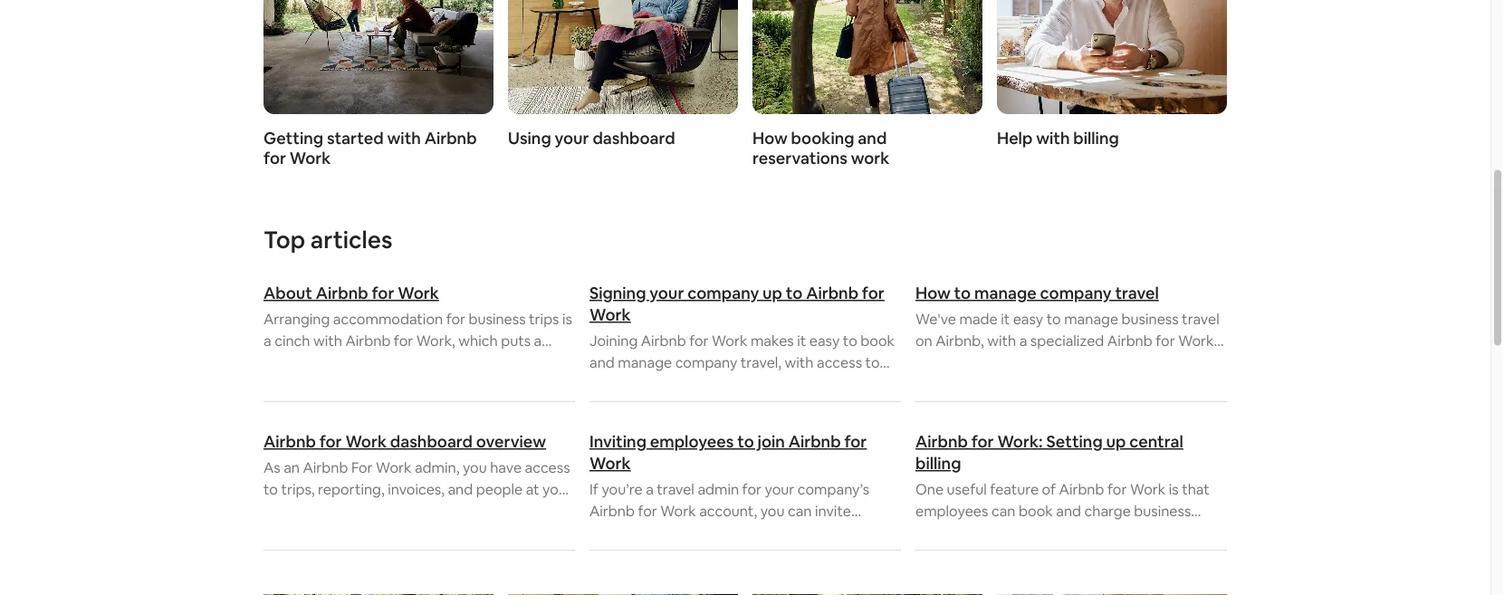 Task type: vqa. For each thing, say whether or not it's contained in the screenshot.
back, James
no



Task type: describe. For each thing, give the bounding box(es) containing it.
we've
[[916, 309, 956, 328]]

central
[[1130, 431, 1184, 452]]

up inside 'airbnb for work: setting up central billing one useful feature of airbnb for work is that employees can book and charge business travel to a company credit card. this takes the hassle …'
[[1106, 431, 1126, 452]]

how for how to manage company travel we've made it easy to manage business travel on airbnb, with a specialized airbnb for work dashboard that you can access from your personal …
[[916, 283, 951, 304]]

you're
[[602, 480, 643, 498]]

1 vertical spatial join
[[682, 523, 705, 542]]

puts
[[501, 331, 531, 350]]

employees inside 'airbnb for work: setting up central billing one useful feature of airbnb for work is that employees can book and charge business travel to a company credit card. this takes the hassle …'
[[916, 501, 989, 520]]

this
[[1130, 523, 1157, 542]]

page
[[845, 523, 879, 542]]

employees inside inviting employees to join airbnb for work if you're a travel admin for your company's airbnb for work account, you can invite colleagues to join by creating an invite page for your c…
[[650, 431, 734, 452]]

using your dashboard link
[[508, 0, 738, 149]]

a person arrives at their airbnb stay, bringing a suitcase. image
[[753, 0, 983, 114]]

dashboard inside using your dashboard link
[[593, 128, 675, 149]]

help with billing link
[[997, 0, 1227, 149]]

reporting,
[[318, 480, 385, 498]]

airbnb,
[[936, 331, 984, 350]]

how booking and reservations work link
[[753, 0, 983, 169]]

about airbnb for work arranging accommodation for business trips is a cinch with airbnb for work, which puts a worldwide selection of homes and boutique hotels al…
[[264, 283, 572, 393]]

useful
[[947, 480, 987, 498]]

business inside 'airbnb for work: setting up central billing one useful feature of airbnb for work is that employees can book and charge business travel to a company credit card. this takes the hassle …'
[[1134, 501, 1191, 520]]

and inside "about airbnb for work arranging accommodation for business trips is a cinch with airbnb for work, which puts a worldwide selection of homes and boutique hotels al…"
[[466, 353, 491, 371]]

you inside inviting employees to join airbnb for work if you're a travel admin for your company's airbnb for work account, you can invite colleagues to join by creating an invite page for your c…
[[760, 501, 785, 520]]

place
[[264, 501, 300, 520]]

charge
[[1085, 501, 1131, 520]]

homes
[[417, 353, 462, 371]]

for inside airbnb for work dashboard overview as an airbnb for work admin, you have access to trips, reporting, invoices, and people at your place of employment. simply go to your profil…
[[319, 431, 342, 452]]

go
[[459, 501, 477, 520]]

airbnb for work: setting up central billing link
[[916, 431, 1227, 475]]

the inside signing your company up to airbnb for work joining airbnb for work makes it easy to book and manage company travel, with access to listings around the world for short or extended busi…
[[689, 375, 712, 393]]

work:
[[998, 431, 1043, 452]]

al…
[[307, 375, 329, 393]]

hassle
[[916, 545, 957, 563]]

as
[[264, 458, 280, 476]]

travel,
[[741, 353, 782, 371]]

selection
[[336, 353, 397, 371]]

a inside how to manage company travel we've made it easy to manage business travel on airbnb, with a specialized airbnb for work dashboard that you can access from your personal …
[[1019, 331, 1027, 350]]

if
[[590, 480, 599, 498]]

company up world on the bottom of the page
[[675, 353, 737, 371]]

admin
[[698, 480, 739, 498]]

1 vertical spatial invite
[[806, 523, 842, 542]]

can inside 'airbnb for work: setting up central billing one useful feature of airbnb for work is that employees can book and charge business travel to a company credit card. this takes the hassle …'
[[992, 501, 1016, 520]]

an inside airbnb for work dashboard overview as an airbnb for work admin, you have access to trips, reporting, invoices, and people at your place of employment. simply go to your profil…
[[284, 458, 300, 476]]

0 vertical spatial invite
[[815, 501, 851, 520]]

it inside how to manage company travel we've made it easy to manage business travel on airbnb, with a specialized airbnb for work dashboard that you can access from your personal …
[[1001, 309, 1010, 328]]

boutique
[[494, 353, 554, 371]]

for inside how to manage company travel we've made it easy to manage business travel on airbnb, with a specialized airbnb for work dashboard that you can access from your personal …
[[1156, 331, 1175, 350]]

getting
[[264, 128, 323, 149]]

work
[[851, 148, 890, 169]]

billing inside 'airbnb for work: setting up central billing one useful feature of airbnb for work is that employees can book and charge business travel to a company credit card. this takes the hassle …'
[[916, 453, 961, 474]]

up inside signing your company up to airbnb for work joining airbnb for work makes it easy to book and manage company travel, with access to listings around the world for short or extended busi…
[[763, 283, 783, 304]]

a person sitting in a comfortable chair, working on their laptop. image
[[508, 0, 738, 114]]

account,
[[699, 501, 757, 520]]

it inside signing your company up to airbnb for work joining airbnb for work makes it easy to book and manage company travel, with access to listings around the world for short or extended busi…
[[797, 331, 806, 350]]

a inside 'airbnb for work: setting up central billing one useful feature of airbnb for work is that employees can book and charge business travel to a company credit card. this takes the hassle …'
[[974, 523, 982, 542]]

signing your company up to airbnb for work link
[[590, 283, 901, 326]]

manage inside signing your company up to airbnb for work joining airbnb for work makes it easy to book and manage company travel, with access to listings around the world for short or extended busi…
[[618, 353, 672, 371]]

your inside how to manage company travel we've made it easy to manage business travel on airbnb, with a specialized airbnb for work dashboard that you can access from your personal …
[[1160, 353, 1190, 371]]

1 horizontal spatial manage
[[975, 283, 1037, 304]]

1 vertical spatial manage
[[1064, 309, 1119, 328]]

dashboard inside airbnb for work dashboard overview as an airbnb for work admin, you have access to trips, reporting, invoices, and people at your place of employment. simply go to your profil…
[[390, 431, 473, 452]]

getting started with airbnb for work
[[264, 128, 477, 169]]

access inside airbnb for work dashboard overview as an airbnb for work admin, you have access to trips, reporting, invoices, and people at your place of employment. simply go to your profil…
[[525, 458, 570, 476]]

how to manage company travel we've made it easy to manage business travel on airbnb, with a specialized airbnb for work dashboard that you can access from your personal …
[[916, 283, 1220, 393]]

easy inside signing your company up to airbnb for work joining airbnb for work makes it easy to book and manage company travel, with access to listings around the world for short or extended busi…
[[809, 331, 840, 350]]

book inside signing your company up to airbnb for work joining airbnb for work makes it easy to book and manage company travel, with access to listings around the world for short or extended busi…
[[861, 331, 895, 350]]

of inside 'airbnb for work: setting up central billing one useful feature of airbnb for work is that employees can book and charge business travel to a company credit card. this takes the hassle …'
[[1042, 480, 1056, 498]]

listings
[[590, 375, 636, 393]]

profil…
[[530, 501, 574, 520]]

can inside inviting employees to join airbnb for work if you're a travel admin for your company's airbnb for work account, you can invite colleagues to join by creating an invite page for your c…
[[788, 501, 812, 520]]

is inside "about airbnb for work arranging accommodation for business trips is a cinch with airbnb for work, which puts a worldwide selection of homes and boutique hotels al…"
[[562, 309, 572, 328]]

personal
[[916, 375, 973, 393]]

or
[[817, 375, 831, 393]]

inviting employees to join airbnb for work link
[[590, 431, 901, 475]]

card.
[[1093, 523, 1126, 542]]

cinch
[[275, 331, 310, 350]]

hotels
[[264, 375, 304, 393]]

help with billing
[[997, 128, 1119, 149]]

that inside how to manage company travel we've made it easy to manage business travel on airbnb, with a specialized airbnb for work dashboard that you can access from your personal …
[[990, 353, 1018, 371]]

can inside how to manage company travel we've made it easy to manage business travel on airbnb, with a specialized airbnb for work dashboard that you can access from your personal …
[[1049, 353, 1073, 371]]

you inside airbnb for work dashboard overview as an airbnb for work admin, you have access to trips, reporting, invoices, and people at your place of employment. simply go to your profil…
[[463, 458, 487, 476]]

at
[[526, 480, 539, 498]]

with inside "about airbnb for work arranging accommodation for business trips is a cinch with airbnb for work, which puts a worldwide selection of homes and boutique hotels al…"
[[313, 331, 342, 350]]

booking
[[791, 128, 855, 149]]

made
[[960, 309, 998, 328]]

invoices,
[[388, 480, 445, 498]]

airbnb inside how to manage company travel we've made it easy to manage business travel on airbnb, with a specialized airbnb for work dashboard that you can access from your personal …
[[1108, 331, 1153, 350]]

two people on an enclosed patio, one on their laptop, the other on their cell phone. image
[[264, 0, 494, 114]]

of inside airbnb for work dashboard overview as an airbnb for work admin, you have access to trips, reporting, invoices, and people at your place of employment. simply go to your profil…
[[303, 501, 317, 520]]

specialized
[[1030, 331, 1104, 350]]

from
[[1124, 353, 1157, 371]]

articles
[[310, 225, 393, 255]]

c…
[[645, 545, 663, 563]]

and inside signing your company up to airbnb for work joining airbnb for work makes it easy to book and manage company travel, with access to listings around the world for short or extended busi…
[[590, 353, 615, 371]]



Task type: locate. For each thing, give the bounding box(es) containing it.
that
[[990, 353, 1018, 371], [1182, 480, 1210, 498]]

0 horizontal spatial of
[[303, 501, 317, 520]]

is
[[562, 309, 572, 328], [1169, 480, 1179, 498]]

manage up the made
[[975, 283, 1037, 304]]

0 horizontal spatial the
[[689, 375, 712, 393]]

2 vertical spatial manage
[[618, 353, 672, 371]]

company
[[688, 283, 759, 304], [1040, 283, 1112, 304], [675, 353, 737, 371], [985, 523, 1047, 542]]

getting started with airbnb for work link
[[264, 0, 494, 169]]

1 horizontal spatial …
[[976, 375, 986, 393]]

signing
[[590, 283, 646, 304]]

0 vertical spatial …
[[976, 375, 986, 393]]

easy up or
[[809, 331, 840, 350]]

the left world on the bottom of the page
[[689, 375, 712, 393]]

travel inside 'airbnb for work: setting up central billing one useful feature of airbnb for work is that employees can book and charge business travel to a company credit card. this takes the hassle …'
[[916, 523, 953, 542]]

with right 'help'
[[1036, 128, 1070, 149]]

how inside how to manage company travel we've made it easy to manage business travel on airbnb, with a specialized airbnb for work dashboard that you can access from your personal …
[[916, 283, 951, 304]]

1 vertical spatial dashboard
[[916, 353, 987, 371]]

which
[[459, 331, 498, 350]]

work inside how to manage company travel we've made it easy to manage business travel on airbnb, with a specialized airbnb for work dashboard that you can access from your personal …
[[1178, 331, 1214, 350]]

started
[[327, 128, 384, 149]]

and right booking
[[858, 128, 887, 149]]

2 horizontal spatial of
[[1042, 480, 1056, 498]]

a left cinch
[[264, 331, 271, 350]]

0 horizontal spatial it
[[797, 331, 806, 350]]

work inside 'airbnb for work: setting up central billing one useful feature of airbnb for work is that employees can book and charge business travel to a company credit card. this takes the hassle …'
[[1130, 480, 1166, 498]]

takes
[[1160, 523, 1196, 542]]

using your dashboard
[[508, 128, 675, 149]]

access inside how to manage company travel we've made it easy to manage business travel on airbnb, with a specialized airbnb for work dashboard that you can access from your personal …
[[1076, 353, 1121, 371]]

of right "feature"
[[1042, 480, 1056, 498]]

0 horizontal spatial that
[[990, 353, 1018, 371]]

of
[[400, 353, 414, 371], [1042, 480, 1056, 498], [303, 501, 317, 520]]

… right hassle
[[960, 545, 970, 563]]

travel
[[1115, 283, 1159, 304], [1182, 309, 1220, 328], [657, 480, 695, 498], [916, 523, 953, 542]]

1 vertical spatial the
[[1199, 523, 1222, 542]]

1 vertical spatial employees
[[916, 501, 989, 520]]

0 horizontal spatial dashboard
[[390, 431, 473, 452]]

2 horizontal spatial you
[[1021, 353, 1046, 371]]

1 horizontal spatial up
[[1106, 431, 1126, 452]]

company down "feature"
[[985, 523, 1047, 542]]

1 vertical spatial easy
[[809, 331, 840, 350]]

easy
[[1013, 309, 1044, 328], [809, 331, 840, 350]]

2 horizontal spatial manage
[[1064, 309, 1119, 328]]

2 vertical spatial of
[[303, 501, 317, 520]]

of down trips,
[[303, 501, 317, 520]]

setting
[[1046, 431, 1103, 452]]

0 vertical spatial the
[[689, 375, 712, 393]]

reservations
[[753, 148, 848, 169]]

0 vertical spatial employees
[[650, 431, 734, 452]]

0 vertical spatial up
[[763, 283, 783, 304]]

1 horizontal spatial book
[[1019, 501, 1053, 520]]

a left specialized at the bottom
[[1019, 331, 1027, 350]]

with right cinch
[[313, 331, 342, 350]]

1 vertical spatial how
[[916, 283, 951, 304]]

top
[[264, 225, 305, 255]]

worldwide
[[264, 353, 333, 371]]

join
[[758, 431, 785, 452], [682, 523, 705, 542]]

around
[[639, 375, 686, 393]]

with
[[387, 128, 421, 149], [1036, 128, 1070, 149], [313, 331, 342, 350], [987, 331, 1016, 350], [785, 353, 814, 371]]

1 vertical spatial it
[[797, 331, 806, 350]]

dashboard down a person sitting in a comfortable chair, working on their laptop. image
[[593, 128, 675, 149]]

overview
[[476, 431, 546, 452]]

billing inside help with billing link
[[1074, 128, 1119, 149]]

your
[[555, 128, 589, 149], [650, 283, 684, 304], [1160, 353, 1190, 371], [543, 480, 572, 498], [765, 480, 795, 498], [497, 501, 527, 520], [612, 545, 642, 563]]

busi…
[[590, 396, 627, 415]]

1 vertical spatial of
[[1042, 480, 1056, 498]]

manage down how to manage company travel link
[[1064, 309, 1119, 328]]

1 horizontal spatial it
[[1001, 309, 1010, 328]]

short
[[778, 375, 814, 393]]

0 vertical spatial join
[[758, 431, 785, 452]]

1 vertical spatial you
[[463, 458, 487, 476]]

0 vertical spatial book
[[861, 331, 895, 350]]

for inside getting started with airbnb for work
[[264, 148, 286, 169]]

book down "feature"
[[1019, 501, 1053, 520]]

trips
[[529, 309, 559, 328]]

employees down useful
[[916, 501, 989, 520]]

access up at
[[525, 458, 570, 476]]

dashboard up admin,
[[390, 431, 473, 452]]

that inside 'airbnb for work: setting up central billing one useful feature of airbnb for work is that employees can book and charge business travel to a company credit card. this takes the hassle …'
[[1182, 480, 1210, 498]]

employees up admin
[[650, 431, 734, 452]]

can down company's
[[788, 501, 812, 520]]

invite down company's
[[815, 501, 851, 520]]

… inside how to manage company travel we've made it easy to manage business travel on airbnb, with a specialized airbnb for work dashboard that you can access from your personal …
[[976, 375, 986, 393]]

company inside 'airbnb for work: setting up central billing one useful feature of airbnb for work is that employees can book and charge business travel to a company credit card. this takes the hassle …'
[[985, 523, 1047, 542]]

0 vertical spatial of
[[400, 353, 414, 371]]

dashboard
[[593, 128, 675, 149], [916, 353, 987, 371], [390, 431, 473, 452]]

can down specialized at the bottom
[[1049, 353, 1073, 371]]

how up we've
[[916, 283, 951, 304]]

2 horizontal spatial access
[[1076, 353, 1121, 371]]

0 vertical spatial you
[[1021, 353, 1046, 371]]

join left by
[[682, 523, 705, 542]]

an inside inviting employees to join airbnb for work if you're a travel admin for your company's airbnb for work account, you can invite colleagues to join by creating an invite page for your c…
[[786, 523, 802, 542]]

join down short
[[758, 431, 785, 452]]

with right started
[[387, 128, 421, 149]]

0 horizontal spatial an
[[284, 458, 300, 476]]

your down inviting employees to join airbnb for work link
[[765, 480, 795, 498]]

2 horizontal spatial dashboard
[[916, 353, 987, 371]]

0 horizontal spatial you
[[463, 458, 487, 476]]

an right as in the left bottom of the page
[[284, 458, 300, 476]]

joining
[[590, 331, 638, 350]]

a person sits at a table looking at their cell phone. image
[[997, 0, 1227, 114]]

your inside signing your company up to airbnb for work joining airbnb for work makes it easy to book and manage company travel, with access to listings around the world for short or extended busi…
[[650, 283, 684, 304]]

company inside how to manage company travel we've made it easy to manage business travel on airbnb, with a specialized airbnb for work dashboard that you can access from your personal …
[[1040, 283, 1112, 304]]

billing up one
[[916, 453, 961, 474]]

and inside how booking and reservations work
[[858, 128, 887, 149]]

to
[[786, 283, 803, 304], [954, 283, 971, 304], [1047, 309, 1061, 328], [843, 331, 857, 350], [865, 353, 880, 371], [737, 431, 754, 452], [264, 480, 278, 498], [480, 501, 494, 520], [664, 523, 678, 542], [956, 523, 971, 542]]

0 horizontal spatial join
[[682, 523, 705, 542]]

people
[[476, 480, 523, 498]]

2 vertical spatial dashboard
[[390, 431, 473, 452]]

0 vertical spatial easy
[[1013, 309, 1044, 328]]

invite
[[815, 501, 851, 520], [806, 523, 842, 542]]

credit
[[1050, 523, 1090, 542]]

0 horizontal spatial access
[[525, 458, 570, 476]]

how for how booking and reservations work
[[753, 128, 788, 149]]

0 horizontal spatial how
[[753, 128, 788, 149]]

dashboard inside how to manage company travel we've made it easy to manage business travel on airbnb, with a specialized airbnb for work dashboard that you can access from your personal …
[[916, 353, 987, 371]]

1 horizontal spatial you
[[760, 501, 785, 520]]

1 horizontal spatial dashboard
[[593, 128, 675, 149]]

and up go
[[448, 480, 473, 498]]

can
[[1049, 353, 1073, 371], [788, 501, 812, 520], [992, 501, 1016, 520]]

about
[[264, 283, 312, 304]]

invite left page
[[806, 523, 842, 542]]

simply
[[412, 501, 456, 520]]

1 horizontal spatial employees
[[916, 501, 989, 520]]

your right signing
[[650, 283, 684, 304]]

with inside signing your company up to airbnb for work joining airbnb for work makes it easy to book and manage company travel, with access to listings around the world for short or extended busi…
[[785, 353, 814, 371]]

you down specialized at the bottom
[[1021, 353, 1046, 371]]

0 horizontal spatial book
[[861, 331, 895, 350]]

1 vertical spatial up
[[1106, 431, 1126, 452]]

the inside 'airbnb for work: setting up central billing one useful feature of airbnb for work is that employees can book and charge business travel to a company credit card. this takes the hassle …'
[[1199, 523, 1222, 542]]

and up credit at the right bottom of page
[[1056, 501, 1081, 520]]

2 vertical spatial you
[[760, 501, 785, 520]]

1 horizontal spatial join
[[758, 431, 785, 452]]

1 horizontal spatial an
[[786, 523, 802, 542]]

with down the made
[[987, 331, 1016, 350]]

business up takes
[[1134, 501, 1191, 520]]

have
[[490, 458, 522, 476]]

access down specialized at the bottom
[[1076, 353, 1121, 371]]

trips,
[[281, 480, 315, 498]]

… inside 'airbnb for work: setting up central billing one useful feature of airbnb for work is that employees can book and charge business travel to a company credit card. this takes the hassle …'
[[960, 545, 970, 563]]

1 horizontal spatial access
[[817, 353, 862, 371]]

of left homes
[[400, 353, 414, 371]]

with inside getting started with airbnb for work
[[387, 128, 421, 149]]

how booking and reservations work
[[753, 128, 890, 169]]

your down people
[[497, 501, 527, 520]]

with inside how to manage company travel we've made it easy to manage business travel on airbnb, with a specialized airbnb for work dashboard that you can access from your personal …
[[987, 331, 1016, 350]]

world
[[715, 375, 753, 393]]

0 vertical spatial manage
[[975, 283, 1037, 304]]

a
[[264, 331, 271, 350], [534, 331, 542, 350], [1019, 331, 1027, 350], [646, 480, 654, 498], [974, 523, 982, 542]]

accommodation
[[333, 309, 443, 328]]

and
[[858, 128, 887, 149], [466, 353, 491, 371], [590, 353, 615, 371], [448, 480, 473, 498], [1056, 501, 1081, 520]]

and up listings
[[590, 353, 615, 371]]

1 horizontal spatial is
[[1169, 480, 1179, 498]]

0 vertical spatial an
[[284, 458, 300, 476]]

is up takes
[[1169, 480, 1179, 498]]

work inside "about airbnb for work arranging accommodation for business trips is a cinch with airbnb for work, which puts a worldwide selection of homes and boutique hotels al…"
[[398, 283, 439, 304]]

it
[[1001, 309, 1010, 328], [797, 331, 806, 350]]

airbnb inside getting started with airbnb for work
[[424, 128, 477, 149]]

1 horizontal spatial the
[[1199, 523, 1222, 542]]

1 horizontal spatial that
[[1182, 480, 1210, 498]]

book up extended
[[861, 331, 895, 350]]

makes
[[751, 331, 794, 350]]

access up or
[[817, 353, 862, 371]]

0 horizontal spatial up
[[763, 283, 783, 304]]

manage
[[975, 283, 1037, 304], [1064, 309, 1119, 328], [618, 353, 672, 371]]

business
[[469, 309, 526, 328], [1122, 309, 1179, 328], [1134, 501, 1191, 520]]

that up takes
[[1182, 480, 1210, 498]]

for
[[351, 458, 373, 476]]

easy inside how to manage company travel we've made it easy to manage business travel on airbnb, with a specialized airbnb for work dashboard that you can access from your personal …
[[1013, 309, 1044, 328]]

… right personal in the bottom right of the page
[[976, 375, 986, 393]]

top articles
[[264, 225, 393, 255]]

1 vertical spatial is
[[1169, 480, 1179, 498]]

on
[[916, 331, 933, 350]]

airbnb for work dashboard overview link
[[264, 431, 575, 453]]

0 horizontal spatial manage
[[618, 353, 672, 371]]

travel inside inviting employees to join airbnb for work if you're a travel admin for your company's airbnb for work account, you can invite colleagues to join by creating an invite page for your c…
[[657, 480, 695, 498]]

billing right 'help'
[[1074, 128, 1119, 149]]

work
[[290, 148, 331, 169], [398, 283, 439, 304], [590, 304, 631, 326], [712, 331, 748, 350], [1178, 331, 1214, 350], [345, 431, 387, 452], [590, 453, 631, 474], [376, 458, 412, 476], [1130, 480, 1166, 498], [661, 501, 696, 520]]

1 vertical spatial an
[[786, 523, 802, 542]]

inviting
[[590, 431, 647, 452]]

arranging
[[264, 309, 330, 328]]

business up puts
[[469, 309, 526, 328]]

manage up around
[[618, 353, 672, 371]]

work,
[[416, 331, 455, 350]]

a right you're
[[646, 480, 654, 498]]

0 vertical spatial how
[[753, 128, 788, 149]]

you left have
[[463, 458, 487, 476]]

creating
[[728, 523, 783, 542]]

0 horizontal spatial easy
[[809, 331, 840, 350]]

access inside signing your company up to airbnb for work joining airbnb for work makes it easy to book and manage company travel, with access to listings around the world for short or extended busi…
[[817, 353, 862, 371]]

company's
[[798, 480, 870, 498]]

0 horizontal spatial …
[[960, 545, 970, 563]]

your right using
[[555, 128, 589, 149]]

business inside "about airbnb for work arranging accommodation for business trips is a cinch with airbnb for work, which puts a worldwide selection of homes and boutique hotels al…"
[[469, 309, 526, 328]]

your right the from
[[1160, 353, 1190, 371]]

1 horizontal spatial can
[[992, 501, 1016, 520]]

a down useful
[[974, 523, 982, 542]]

you inside how to manage company travel we've made it easy to manage business travel on airbnb, with a specialized airbnb for work dashboard that you can access from your personal …
[[1021, 353, 1046, 371]]

employment.
[[320, 501, 409, 520]]

using
[[508, 128, 551, 149]]

0 horizontal spatial can
[[788, 501, 812, 520]]

signing your company up to airbnb for work joining airbnb for work makes it easy to book and manage company travel, with access to listings around the world for short or extended busi…
[[590, 283, 899, 415]]

0 horizontal spatial is
[[562, 309, 572, 328]]

up left central
[[1106, 431, 1126, 452]]

it right makes
[[797, 331, 806, 350]]

1 vertical spatial book
[[1019, 501, 1053, 520]]

a inside inviting employees to join airbnb for work if you're a travel admin for your company's airbnb for work account, you can invite colleagues to join by creating an invite page for your c…
[[646, 480, 654, 498]]

a right puts
[[534, 331, 542, 350]]

1 horizontal spatial billing
[[1074, 128, 1119, 149]]

1 vertical spatial that
[[1182, 480, 1210, 498]]

business up the from
[[1122, 309, 1179, 328]]

it right the made
[[1001, 309, 1010, 328]]

and down "which"
[[466, 353, 491, 371]]

is inside 'airbnb for work: setting up central billing one useful feature of airbnb for work is that employees can book and charge business travel to a company credit card. this takes the hassle …'
[[1169, 480, 1179, 498]]

how left booking
[[753, 128, 788, 149]]

0 vertical spatial dashboard
[[593, 128, 675, 149]]

by
[[708, 523, 725, 542]]

company up specialized at the bottom
[[1040, 283, 1112, 304]]

you
[[1021, 353, 1046, 371], [463, 458, 487, 476], [760, 501, 785, 520]]

company up makes
[[688, 283, 759, 304]]

admin,
[[415, 458, 460, 476]]

1 horizontal spatial easy
[[1013, 309, 1044, 328]]

1 vertical spatial …
[[960, 545, 970, 563]]

airbnb for work dashboard overview as an airbnb for work admin, you have access to trips, reporting, invoices, and people at your place of employment. simply go to your profil…
[[264, 431, 574, 520]]

0 vertical spatial it
[[1001, 309, 1010, 328]]

book inside 'airbnb for work: setting up central billing one useful feature of airbnb for work is that employees can book and charge business travel to a company credit card. this takes the hassle …'
[[1019, 501, 1053, 520]]

to inside 'airbnb for work: setting up central billing one useful feature of airbnb for work is that employees can book and charge business travel to a company credit card. this takes the hassle …'
[[956, 523, 971, 542]]

one
[[916, 480, 944, 498]]

that down the made
[[990, 353, 1018, 371]]

2 horizontal spatial can
[[1049, 353, 1073, 371]]

and inside 'airbnb for work: setting up central billing one useful feature of airbnb for work is that employees can book and charge business travel to a company credit card. this takes the hassle …'
[[1056, 501, 1081, 520]]

1 vertical spatial billing
[[916, 453, 961, 474]]

an
[[284, 458, 300, 476], [786, 523, 802, 542]]

1 horizontal spatial of
[[400, 353, 414, 371]]

0 vertical spatial billing
[[1074, 128, 1119, 149]]

1 horizontal spatial how
[[916, 283, 951, 304]]

business inside how to manage company travel we've made it easy to manage business travel on airbnb, with a specialized airbnb for work dashboard that you can access from your personal …
[[1122, 309, 1179, 328]]

and inside airbnb for work dashboard overview as an airbnb for work admin, you have access to trips, reporting, invoices, and people at your place of employment. simply go to your profil…
[[448, 480, 473, 498]]

how inside how booking and reservations work
[[753, 128, 788, 149]]

you up creating
[[760, 501, 785, 520]]

easy up specialized at the bottom
[[1013, 309, 1044, 328]]

is right trips
[[562, 309, 572, 328]]

about airbnb for work link
[[264, 283, 575, 304]]

0 vertical spatial is
[[562, 309, 572, 328]]

airbnb for work: setting up central billing one useful feature of airbnb for work is that employees can book and charge business travel to a company credit card. this takes the hassle …
[[916, 431, 1222, 563]]

of inside "about airbnb for work arranging accommodation for business trips is a cinch with airbnb for work, which puts a worldwide selection of homes and boutique hotels al…"
[[400, 353, 414, 371]]

dashboard up personal in the bottom right of the page
[[916, 353, 987, 371]]

0 horizontal spatial billing
[[916, 453, 961, 474]]

extended
[[834, 375, 899, 393]]

0 horizontal spatial employees
[[650, 431, 734, 452]]

up
[[763, 283, 783, 304], [1106, 431, 1126, 452]]

up up makes
[[763, 283, 783, 304]]

the right takes
[[1199, 523, 1222, 542]]

can down "feature"
[[992, 501, 1016, 520]]

billing
[[1074, 128, 1119, 149], [916, 453, 961, 474]]

colleagues
[[590, 523, 661, 542]]

inviting employees to join airbnb for work if you're a travel admin for your company's airbnb for work account, you can invite colleagues to join by creating an invite page for your c…
[[590, 431, 879, 563]]

your down colleagues in the left of the page
[[612, 545, 642, 563]]

help
[[997, 128, 1033, 149]]

0 vertical spatial that
[[990, 353, 1018, 371]]

with up short
[[785, 353, 814, 371]]

feature
[[990, 480, 1039, 498]]

an right creating
[[786, 523, 802, 542]]

work inside getting started with airbnb for work
[[290, 148, 331, 169]]

how to manage company travel link
[[916, 283, 1227, 304]]

your up profil… at bottom left
[[543, 480, 572, 498]]



